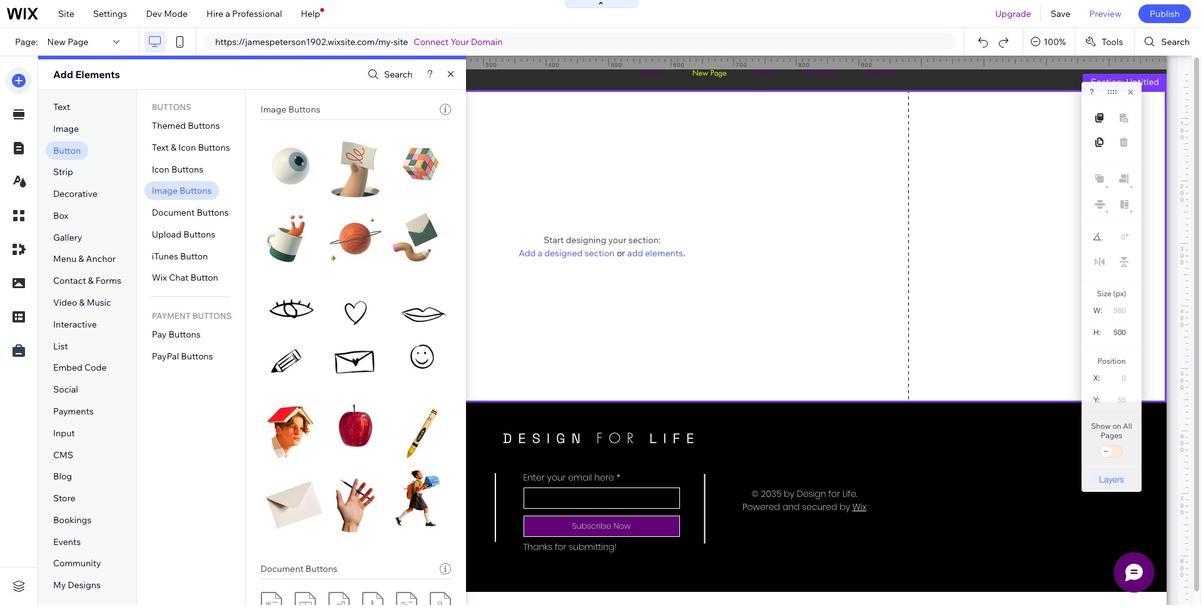 Task type: locate. For each thing, give the bounding box(es) containing it.
connect
[[414, 36, 449, 48]]

0 vertical spatial image buttons
[[261, 104, 321, 115]]

a left designed
[[538, 248, 543, 259]]

hire
[[207, 8, 224, 19]]

1 horizontal spatial search
[[1162, 36, 1191, 48]]

1 vertical spatial search
[[384, 69, 413, 80]]

1 vertical spatial document
[[261, 564, 304, 575]]

your
[[609, 234, 627, 246]]

700
[[736, 61, 748, 68]]

0 horizontal spatial text
[[53, 101, 70, 113]]

embed code
[[53, 363, 107, 374]]

upload buttons
[[152, 229, 216, 240]]

blog
[[53, 472, 72, 483]]

icon
[[179, 142, 196, 153], [152, 164, 169, 175]]

& up icon buttons
[[171, 142, 177, 153]]

1 horizontal spatial add
[[519, 248, 536, 259]]

add left designed
[[519, 248, 536, 259]]

0 horizontal spatial search button
[[365, 65, 413, 84]]

? button
[[1090, 88, 1095, 96]]

(px)
[[1114, 289, 1127, 299]]

0 vertical spatial a
[[226, 8, 230, 19]]

add
[[53, 68, 73, 81], [519, 248, 536, 259]]

icon down themed buttons
[[179, 142, 196, 153]]

section:
[[1091, 76, 1125, 88]]

& for video
[[79, 297, 85, 309]]

search button down publish
[[1136, 28, 1202, 56]]

image buttons
[[261, 104, 321, 115], [152, 186, 212, 197]]

1 vertical spatial a
[[538, 248, 543, 259]]

payment
[[152, 311, 191, 321]]

search button
[[1136, 28, 1202, 56], [365, 65, 413, 84]]

https://jamespeterson1902.wixsite.com/my-site connect your domain
[[215, 36, 503, 48]]

0 vertical spatial search button
[[1136, 28, 1202, 56]]

.
[[684, 248, 686, 258]]

0 vertical spatial search
[[1162, 36, 1191, 48]]

300
[[486, 61, 497, 68]]

text & icon buttons
[[152, 142, 230, 153]]

all
[[1124, 422, 1133, 431]]

button up strip
[[53, 145, 81, 156]]

forms
[[96, 276, 121, 287]]

site
[[58, 8, 74, 19]]

& left forms
[[88, 276, 94, 287]]

500
[[611, 61, 623, 68]]

1 vertical spatial add
[[519, 248, 536, 259]]

0 horizontal spatial icon
[[152, 164, 169, 175]]

1 horizontal spatial icon
[[179, 142, 196, 153]]

1 vertical spatial text
[[152, 142, 169, 153]]

domain
[[471, 36, 503, 48]]

chat
[[169, 273, 189, 284]]

icon down text & icon buttons
[[152, 164, 169, 175]]

a right hire at the left of the page
[[226, 8, 230, 19]]

0 horizontal spatial image
[[53, 123, 79, 134]]

1 horizontal spatial search button
[[1136, 28, 1202, 56]]

switch
[[1100, 444, 1125, 461]]

preview button
[[1081, 0, 1132, 28]]

button right the chat
[[191, 273, 218, 284]]

2 horizontal spatial image
[[261, 104, 287, 115]]

0 horizontal spatial document buttons
[[152, 207, 229, 219]]

size
[[1098, 289, 1112, 299]]

pay buttons
[[152, 329, 201, 341]]

designing
[[566, 234, 607, 246]]

anchor
[[86, 254, 116, 265]]

text down themed
[[152, 142, 169, 153]]

search
[[1162, 36, 1191, 48], [384, 69, 413, 80]]

contact & forms
[[53, 276, 121, 287]]

wix
[[152, 273, 167, 284]]

0 vertical spatial text
[[53, 101, 70, 113]]

add down new page
[[53, 68, 73, 81]]

search button down "site"
[[365, 65, 413, 84]]

text
[[53, 101, 70, 113], [152, 142, 169, 153]]

& for contact
[[88, 276, 94, 287]]

1 vertical spatial image
[[53, 123, 79, 134]]

& right menu
[[78, 254, 84, 265]]

1 horizontal spatial image buttons
[[261, 104, 321, 115]]

settings
[[93, 8, 127, 19]]

decorative
[[53, 188, 98, 200]]

elements
[[645, 248, 684, 259]]

buttons
[[152, 102, 191, 112], [289, 104, 321, 115], [188, 120, 220, 131], [198, 142, 230, 153], [171, 164, 203, 175], [180, 186, 212, 197], [197, 207, 229, 219], [183, 229, 216, 240], [192, 311, 232, 321], [169, 329, 201, 341], [181, 351, 213, 362], [306, 564, 338, 575]]

button up 'wix chat button'
[[180, 251, 208, 262]]

800
[[799, 61, 810, 68]]

& right video
[[79, 297, 85, 309]]

page
[[68, 36, 89, 48]]

publish
[[1150, 8, 1181, 19]]

add elements
[[53, 68, 120, 81]]

None text field
[[1108, 324, 1132, 341], [1107, 392, 1132, 409], [1108, 324, 1132, 341], [1107, 392, 1132, 409]]

text for text & icon buttons
[[152, 142, 169, 153]]

or
[[617, 248, 625, 258]]

themed buttons
[[152, 120, 220, 131]]

400
[[549, 61, 560, 68]]

designs
[[68, 580, 101, 592]]

1 horizontal spatial a
[[538, 248, 543, 259]]

h:
[[1094, 329, 1102, 337]]

search down 'publish' "button"
[[1162, 36, 1191, 48]]

None text field
[[1109, 229, 1126, 245], [1107, 302, 1132, 319], [1107, 370, 1132, 387], [1109, 229, 1126, 245], [1107, 302, 1132, 319], [1107, 370, 1132, 387]]

1 horizontal spatial image
[[152, 186, 178, 197]]

& for text
[[171, 142, 177, 153]]

0 horizontal spatial add
[[53, 68, 73, 81]]

code
[[84, 363, 107, 374]]

2 vertical spatial button
[[191, 273, 218, 284]]

on
[[1113, 422, 1122, 431]]

1 vertical spatial icon
[[152, 164, 169, 175]]

store
[[53, 493, 75, 505]]

video
[[53, 297, 77, 309]]

show on all pages
[[1092, 422, 1133, 441]]

section
[[585, 248, 615, 259]]

document
[[152, 207, 195, 219], [261, 564, 304, 575]]

1 vertical spatial image buttons
[[152, 186, 212, 197]]

text down "add elements"
[[53, 101, 70, 113]]

0 horizontal spatial document
[[152, 207, 195, 219]]

wix chat button
[[152, 273, 218, 284]]

hire a professional
[[207, 8, 282, 19]]

0 horizontal spatial a
[[226, 8, 230, 19]]

video & music
[[53, 297, 111, 309]]

search down "site"
[[384, 69, 413, 80]]

900
[[862, 61, 873, 68]]

0 vertical spatial document buttons
[[152, 207, 229, 219]]

https://jamespeterson1902.wixsite.com/my-
[[215, 36, 394, 48]]

help
[[301, 8, 320, 19]]

1 vertical spatial document buttons
[[261, 564, 338, 575]]

1 horizontal spatial text
[[152, 142, 169, 153]]

interactive
[[53, 319, 97, 330]]

x:
[[1094, 374, 1101, 383]]

save
[[1051, 8, 1071, 19]]



Task type: vqa. For each thing, say whether or not it's contained in the screenshot.
the rightmost IMAGE BUTTONS
yes



Task type: describe. For each thing, give the bounding box(es) containing it.
gallery
[[53, 232, 82, 243]]

professional
[[232, 8, 282, 19]]

my designs
[[53, 580, 101, 592]]

publish button
[[1139, 4, 1192, 23]]

menu & anchor
[[53, 254, 116, 265]]

1 vertical spatial button
[[180, 251, 208, 262]]

save button
[[1042, 0, 1081, 28]]

section: untitled
[[1091, 76, 1160, 88]]

add
[[628, 248, 644, 259]]

pages
[[1102, 431, 1123, 441]]

strip
[[53, 167, 73, 178]]

events
[[53, 537, 81, 548]]

0 vertical spatial button
[[53, 145, 81, 156]]

100%
[[1044, 36, 1067, 48]]

add inside start designing your section: add a designed section or add elements .
[[519, 248, 536, 259]]

dev mode
[[146, 8, 188, 19]]

designed
[[545, 248, 583, 259]]

dev
[[146, 8, 162, 19]]

my
[[53, 580, 66, 592]]

your
[[451, 36, 469, 48]]

start
[[544, 234, 564, 246]]

0 horizontal spatial image buttons
[[152, 186, 212, 197]]

upload
[[152, 229, 182, 240]]

itunes
[[152, 251, 178, 262]]

1 vertical spatial search button
[[365, 65, 413, 84]]

upgrade
[[996, 8, 1032, 19]]

600
[[674, 61, 685, 68]]

add elements button
[[628, 248, 684, 259]]

menu
[[53, 254, 76, 265]]

cms
[[53, 450, 73, 461]]

100% button
[[1024, 28, 1075, 56]]

new
[[47, 36, 66, 48]]

list
[[53, 341, 68, 352]]

pay
[[152, 329, 167, 341]]

2 vertical spatial image
[[152, 186, 178, 197]]

section:
[[629, 234, 661, 246]]

input
[[53, 428, 75, 439]]

show
[[1092, 422, 1112, 431]]

paypal
[[152, 351, 179, 362]]

paypal buttons
[[152, 351, 213, 362]]

contact
[[53, 276, 86, 287]]

0 vertical spatial document
[[152, 207, 195, 219]]

0 vertical spatial icon
[[179, 142, 196, 153]]

themed
[[152, 120, 186, 131]]

start designing your section: add a designed section or add elements .
[[519, 234, 686, 259]]

position
[[1098, 357, 1126, 366]]

site
[[394, 36, 408, 48]]

y:
[[1094, 396, 1100, 405]]

w:
[[1094, 307, 1103, 315]]

add a designed section button
[[519, 248, 615, 259]]

?
[[1090, 88, 1095, 96]]

layers
[[1100, 474, 1125, 485]]

untitled
[[1127, 76, 1160, 88]]

itunes button
[[152, 251, 208, 262]]

social
[[53, 384, 78, 396]]

a inside start designing your section: add a designed section or add elements .
[[538, 248, 543, 259]]

0 horizontal spatial search
[[384, 69, 413, 80]]

tools
[[1102, 36, 1124, 48]]

1 horizontal spatial document buttons
[[261, 564, 338, 575]]

mode
[[164, 8, 188, 19]]

& for menu
[[78, 254, 84, 265]]

layers button
[[1092, 473, 1132, 486]]

community
[[53, 559, 101, 570]]

1 horizontal spatial document
[[261, 564, 304, 575]]

bookings
[[53, 515, 92, 526]]

size (px)
[[1098, 289, 1127, 299]]

0 vertical spatial image
[[261, 104, 287, 115]]

text for text
[[53, 101, 70, 113]]

payment buttons
[[152, 311, 232, 321]]

embed
[[53, 363, 82, 374]]

0 vertical spatial add
[[53, 68, 73, 81]]

preview
[[1090, 8, 1122, 19]]

icon buttons
[[152, 164, 203, 175]]



